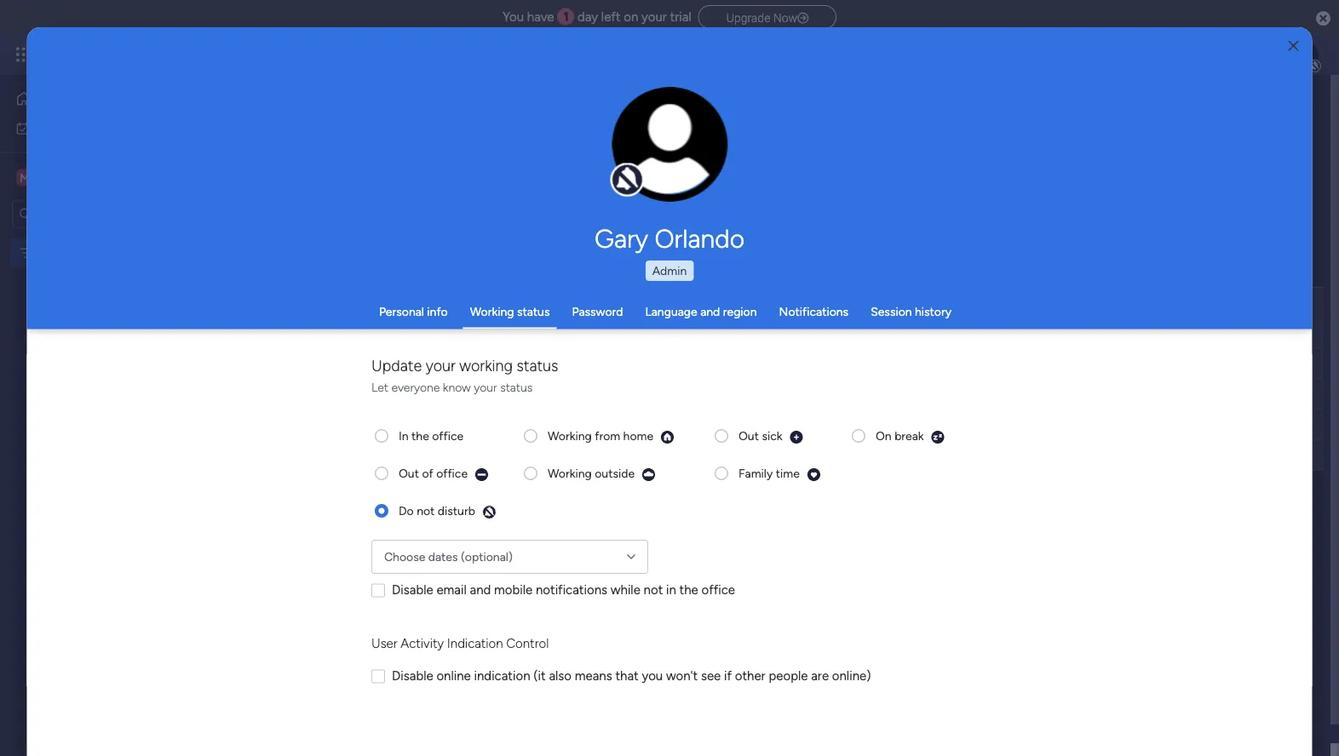 Task type: locate. For each thing, give the bounding box(es) containing it.
1 vertical spatial preview image
[[475, 468, 489, 482]]

out
[[739, 429, 759, 443], [399, 466, 419, 481]]

keep
[[590, 129, 615, 144]]

out up the do
[[399, 466, 419, 481]]

status left password in the left of the page
[[517, 305, 550, 319]]

2 disable from the top
[[392, 669, 433, 684]]

my work button
[[10, 115, 183, 142]]

language and region
[[645, 305, 757, 319]]

and left keep
[[567, 129, 587, 144]]

the right in
[[679, 583, 698, 598]]

timelines
[[516, 129, 564, 144]]

on left "it"
[[748, 327, 762, 341]]

on
[[876, 429, 892, 443]]

working left from
[[548, 429, 592, 443]]

office up disturb
[[436, 466, 468, 481]]

other
[[735, 669, 766, 684]]

of down in the office
[[422, 466, 433, 481]]

project for project 1
[[322, 326, 360, 341]]

activity
[[401, 636, 444, 651]]

preview image right outside
[[642, 468, 656, 482]]

preview image right disturb
[[482, 505, 497, 520]]

choose dates (optional)
[[384, 550, 513, 564]]

0 horizontal spatial of
[[355, 129, 367, 144]]

1 vertical spatial disable
[[392, 669, 433, 684]]

office for in the office
[[432, 429, 464, 443]]

gary orlando
[[595, 223, 745, 254]]

not left in
[[644, 583, 663, 598]]

your
[[642, 9, 667, 25], [698, 129, 722, 144], [426, 357, 456, 375], [474, 380, 497, 394]]

preview image right home
[[660, 430, 675, 445]]

personal info
[[379, 305, 448, 319]]

on
[[624, 9, 638, 25], [748, 327, 762, 341]]

0 horizontal spatial out
[[399, 466, 419, 481]]

gary
[[595, 223, 648, 254]]

gary orlando button
[[435, 223, 904, 254]]

0 vertical spatial the
[[412, 429, 429, 443]]

out of office
[[399, 466, 468, 481]]

preview image right time
[[807, 468, 821, 482]]

m
[[20, 170, 30, 185]]

1 horizontal spatial project
[[425, 295, 464, 310]]

column information image
[[889, 296, 903, 310]]

assign
[[414, 129, 449, 144]]

it
[[765, 327, 772, 341]]

0 horizontal spatial preview image
[[475, 468, 489, 482]]

office up out of office
[[432, 429, 464, 443]]

1 horizontal spatial not
[[644, 583, 663, 598]]

change profile picture button
[[612, 87, 728, 203]]

home
[[39, 92, 72, 106]]

project for project
[[425, 295, 464, 310]]

preview image up disturb
[[475, 468, 489, 482]]

1 horizontal spatial out
[[739, 429, 759, 443]]

workspace selection element
[[16, 167, 142, 190]]

15,
[[845, 327, 859, 341]]

work
[[57, 121, 83, 135]]

not right the do
[[417, 504, 435, 518]]

of
[[355, 129, 367, 144], [648, 129, 660, 144], [422, 466, 433, 481]]

admin
[[652, 264, 687, 278]]

see
[[701, 669, 721, 684]]

out left sick
[[739, 429, 759, 443]]

1 vertical spatial the
[[679, 583, 698, 598]]

2 vertical spatial and
[[470, 583, 491, 598]]

1 disable from the top
[[392, 583, 433, 598]]

now
[[773, 11, 798, 25]]

0 vertical spatial status
[[517, 305, 550, 319]]

session
[[871, 305, 912, 319]]

online)
[[832, 669, 871, 684]]

0 vertical spatial and
[[567, 129, 587, 144]]

of inside gary orlando dialog
[[422, 466, 433, 481]]

0 horizontal spatial 1
[[363, 326, 368, 341]]

working
[[470, 305, 514, 319], [701, 327, 745, 341], [548, 429, 592, 443], [548, 466, 592, 481]]

do not disturb
[[399, 504, 475, 518]]

1 vertical spatial out
[[399, 466, 419, 481]]

1 vertical spatial and
[[700, 305, 720, 319]]

email
[[437, 583, 467, 598]]

2 vertical spatial office
[[702, 583, 735, 598]]

and left region
[[700, 305, 720, 319]]

1
[[564, 9, 569, 25], [363, 326, 368, 341]]

office
[[432, 429, 464, 443], [436, 466, 468, 481], [702, 583, 735, 598]]

manage any type of project. assign owners, set timelines and keep track of where your project stands. button
[[258, 126, 830, 147]]

notifications link
[[779, 305, 849, 319]]

disable online indication (it also means that you won't see if other people are online)
[[392, 669, 871, 684]]

change profile picture
[[634, 153, 706, 181]]

0 horizontal spatial project
[[322, 326, 360, 341]]

project 1
[[322, 326, 368, 341]]

preview image for family time
[[807, 468, 821, 482]]

0 vertical spatial office
[[432, 429, 464, 443]]

office right in
[[702, 583, 735, 598]]

0 vertical spatial disable
[[392, 583, 433, 598]]

v2 overdue deadline image
[[800, 326, 814, 342]]

0 vertical spatial out
[[739, 429, 759, 443]]

means
[[575, 669, 612, 684]]

0 horizontal spatial on
[[624, 9, 638, 25]]

(it
[[534, 669, 546, 684]]

2 horizontal spatial of
[[648, 129, 660, 144]]

working left outside
[[548, 466, 592, 481]]

status right working at top
[[517, 357, 558, 375]]

if
[[724, 669, 732, 684]]

preview image for working from home
[[660, 430, 675, 445]]

outside
[[595, 466, 635, 481]]

your up profile
[[698, 129, 722, 144]]

workspace image
[[16, 168, 33, 187]]

0 vertical spatial not
[[417, 504, 435, 518]]

disable
[[392, 583, 433, 598], [392, 669, 433, 684]]

preview image right break
[[931, 430, 945, 445]]

disable email and mobile notifications while not in the office
[[392, 583, 735, 598]]

1 horizontal spatial and
[[567, 129, 587, 144]]

preview image
[[789, 430, 804, 445], [475, 468, 489, 482]]

and
[[567, 129, 587, 144], [700, 305, 720, 319], [470, 583, 491, 598]]

date
[[853, 296, 877, 310]]

preview image right sick
[[789, 430, 804, 445]]

1 vertical spatial office
[[436, 466, 468, 481]]

1 vertical spatial not
[[644, 583, 663, 598]]

option
[[0, 238, 217, 241]]

1 horizontal spatial of
[[422, 466, 433, 481]]

the right in in the bottom of the page
[[412, 429, 429, 443]]

0 vertical spatial preview image
[[789, 430, 804, 445]]

disable down activity
[[392, 669, 433, 684]]

1 vertical spatial project
[[322, 326, 360, 341]]

my
[[37, 121, 54, 135]]

where
[[662, 129, 696, 144]]

on break
[[876, 429, 924, 443]]

disable down choose
[[392, 583, 433, 598]]

1 horizontal spatial 1
[[564, 9, 569, 25]]

of right track
[[648, 129, 660, 144]]

notifications
[[779, 305, 849, 319]]

of right the type
[[355, 129, 367, 144]]

0 vertical spatial project
[[425, 295, 464, 310]]

1 vertical spatial on
[[748, 327, 762, 341]]

change
[[634, 153, 672, 167]]

2 vertical spatial status
[[500, 380, 533, 394]]

1 vertical spatial 1
[[363, 326, 368, 341]]

online
[[437, 669, 471, 684]]

everyone
[[391, 380, 440, 394]]

disturb
[[438, 504, 475, 518]]

time
[[776, 466, 800, 481]]

status down working at top
[[500, 380, 533, 394]]

password
[[572, 305, 623, 319]]

preview image
[[660, 430, 675, 445], [931, 430, 945, 445], [642, 468, 656, 482], [807, 468, 821, 482], [482, 505, 497, 520]]

working down region
[[701, 327, 745, 341]]

on right left
[[624, 9, 638, 25]]

working right the info
[[470, 305, 514, 319]]

you
[[503, 9, 524, 25]]

you
[[642, 669, 663, 684]]

1 horizontal spatial preview image
[[789, 430, 804, 445]]

am
[[895, 327, 912, 341]]

and right email
[[470, 583, 491, 598]]

your up know
[[426, 357, 456, 375]]

home
[[623, 429, 654, 443]]

working for working from home
[[548, 429, 592, 443]]

stands.
[[767, 129, 805, 144]]

personal
[[379, 305, 424, 319]]

out for out of office
[[399, 466, 419, 481]]

preview image for out of office
[[475, 468, 489, 482]]

indication
[[474, 669, 530, 684]]



Task type: describe. For each thing, give the bounding box(es) containing it.
0 horizontal spatial and
[[470, 583, 491, 598]]

select product image
[[15, 46, 32, 63]]

people
[[769, 669, 808, 684]]

mobile
[[494, 583, 533, 598]]

track
[[618, 129, 645, 144]]

upgrade
[[726, 11, 770, 25]]

upgrade now
[[726, 11, 798, 25]]

working outside
[[548, 466, 635, 481]]

dates
[[428, 550, 458, 564]]

owners,
[[452, 129, 494, 144]]

(optional)
[[461, 550, 513, 564]]

main workspace
[[39, 170, 140, 186]]

Due date field
[[825, 293, 882, 312]]

status
[[720, 296, 754, 310]]

update
[[371, 357, 422, 375]]

session history link
[[871, 305, 952, 319]]

Status field
[[715, 293, 758, 312]]

set
[[497, 129, 513, 144]]

my work
[[37, 121, 83, 135]]

in
[[399, 429, 409, 443]]

user activity indication control
[[371, 636, 549, 651]]

dapulse rightstroke image
[[798, 12, 809, 24]]

info
[[427, 305, 448, 319]]

khvhg list box
[[0, 235, 217, 498]]

won't
[[666, 669, 698, 684]]

your inside button
[[698, 129, 722, 144]]

any
[[306, 129, 325, 144]]

home button
[[10, 85, 183, 112]]

notifications
[[536, 583, 607, 598]]

let
[[371, 380, 388, 394]]

profile
[[675, 153, 706, 167]]

language
[[645, 305, 697, 319]]

workspace
[[72, 170, 140, 186]]

do
[[399, 504, 414, 518]]

dapulse close image
[[1316, 10, 1331, 27]]

out for out sick
[[739, 429, 759, 443]]

0 vertical spatial on
[[624, 9, 638, 25]]

working for working status
[[470, 305, 514, 319]]

break
[[895, 429, 924, 443]]

filter by anything image
[[616, 202, 637, 222]]

indication
[[447, 636, 503, 651]]

0 horizontal spatial the
[[412, 429, 429, 443]]

disable for disable online indication (it also means that you won't see if other people are online)
[[392, 669, 433, 684]]

preview image for do not disturb
[[482, 505, 497, 520]]

history
[[915, 305, 952, 319]]

user
[[371, 636, 398, 651]]

upgrade now link
[[698, 5, 837, 29]]

control
[[506, 636, 549, 651]]

working for working outside
[[548, 466, 592, 481]]

also
[[549, 669, 572, 684]]

preview image for on break
[[931, 430, 945, 445]]

picture
[[653, 168, 687, 181]]

preview image for working outside
[[642, 468, 656, 482]]

family
[[739, 466, 773, 481]]

orlando
[[655, 223, 745, 254]]

khvhg
[[40, 246, 72, 260]]

working
[[459, 357, 513, 375]]

region
[[723, 305, 757, 319]]

1 vertical spatial status
[[517, 357, 558, 375]]

manage
[[261, 129, 303, 144]]

09:00
[[862, 327, 892, 341]]

preview image for out sick
[[789, 430, 804, 445]]

close image
[[1289, 40, 1299, 52]]

1 horizontal spatial on
[[748, 327, 762, 341]]

your down working at top
[[474, 380, 497, 394]]

0 vertical spatial 1
[[564, 9, 569, 25]]

nov
[[822, 327, 843, 341]]

your left "trial"
[[642, 9, 667, 25]]

2 horizontal spatial and
[[700, 305, 720, 319]]

and inside button
[[567, 129, 587, 144]]

gary orlando dialog
[[27, 27, 1312, 757]]

due
[[829, 296, 850, 310]]

have
[[527, 9, 554, 25]]

choose
[[384, 550, 425, 564]]

project
[[725, 129, 764, 144]]

column information image
[[771, 296, 785, 310]]

0 horizontal spatial not
[[417, 504, 435, 518]]

working for working on it
[[701, 327, 745, 341]]

language and region link
[[645, 305, 757, 319]]

family time
[[739, 466, 800, 481]]

gary orlando image
[[1292, 41, 1319, 68]]

owner
[[620, 296, 656, 310]]

trial
[[670, 9, 692, 25]]

disable for disable email and mobile notifications while not in the office
[[392, 583, 433, 598]]

sick
[[762, 429, 783, 443]]

working status link
[[470, 305, 550, 319]]

working status
[[470, 305, 550, 319]]

due date
[[829, 296, 877, 310]]

that
[[615, 669, 639, 684]]

Search in workspace field
[[36, 204, 142, 224]]

session history
[[871, 305, 952, 319]]

out sick
[[739, 429, 783, 443]]

nov 15, 09:00 am
[[822, 327, 912, 341]]

office for out of office
[[436, 466, 468, 481]]

while
[[611, 583, 641, 598]]

password link
[[572, 305, 623, 319]]

main
[[39, 170, 69, 186]]

update your working status let everyone know your status
[[371, 357, 558, 394]]

from
[[595, 429, 620, 443]]

day
[[578, 9, 598, 25]]

working on it
[[701, 327, 772, 341]]

Owner field
[[616, 293, 660, 312]]

working from home
[[548, 429, 654, 443]]

1 horizontal spatial the
[[679, 583, 698, 598]]

personal info link
[[379, 305, 448, 319]]



Task type: vqa. For each thing, say whether or not it's contained in the screenshot.
Working from home
yes



